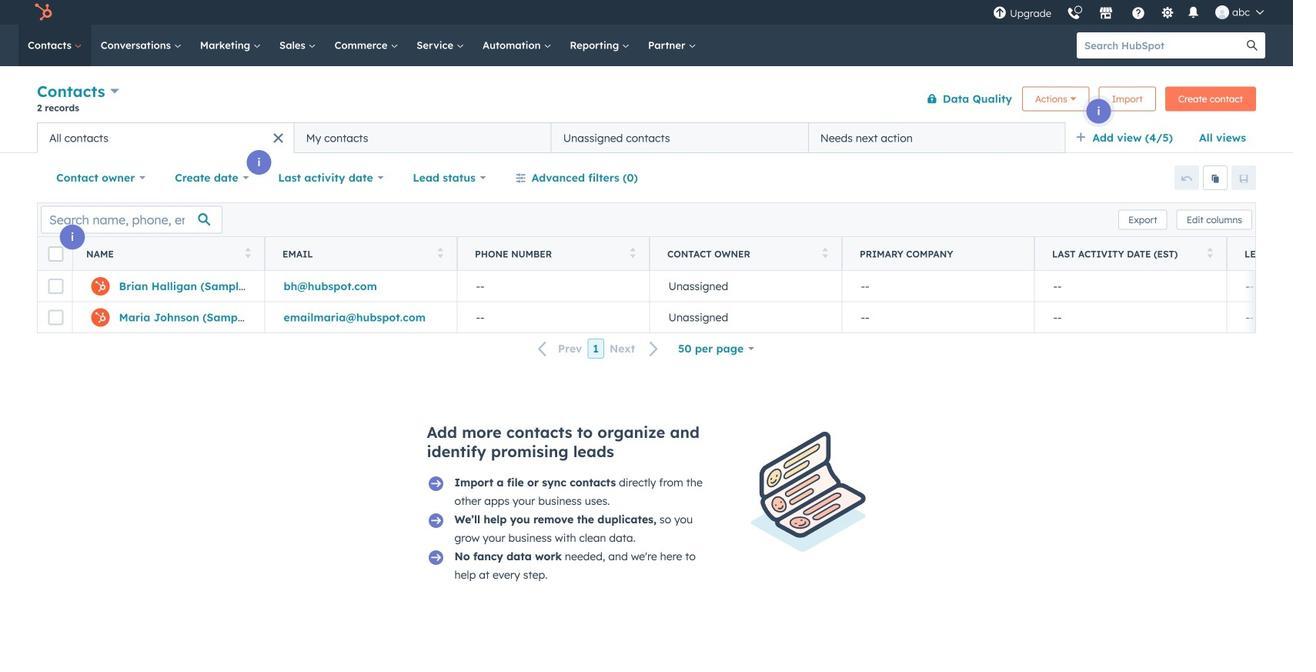 Task type: describe. For each thing, give the bounding box(es) containing it.
5 press to sort. element from the left
[[1208, 248, 1214, 261]]

pagination navigation
[[529, 339, 668, 359]]

1 press to sort. element from the left
[[245, 248, 251, 261]]

3 press to sort. element from the left
[[630, 248, 636, 261]]

Search HubSpot search field
[[1077, 32, 1240, 59]]

press to sort. image for first press to sort. 'element' from the right
[[1208, 248, 1214, 258]]



Task type: locate. For each thing, give the bounding box(es) containing it.
0 horizontal spatial press to sort. image
[[438, 248, 444, 258]]

press to sort. element
[[245, 248, 251, 261], [438, 248, 444, 261], [630, 248, 636, 261], [823, 248, 829, 261], [1208, 248, 1214, 261]]

gary orlando image
[[1216, 5, 1230, 19]]

1 horizontal spatial press to sort. image
[[630, 248, 636, 258]]

press to sort. image
[[245, 248, 251, 258], [823, 248, 829, 258]]

0 horizontal spatial press to sort. image
[[245, 248, 251, 258]]

2 press to sort. image from the left
[[823, 248, 829, 258]]

press to sort. image for 3rd press to sort. 'element'
[[630, 248, 636, 258]]

4 press to sort. element from the left
[[823, 248, 829, 261]]

column header
[[842, 237, 1036, 271]]

banner
[[37, 79, 1257, 122]]

menu
[[986, 0, 1275, 25]]

marketplaces image
[[1100, 7, 1113, 21]]

2 press to sort. element from the left
[[438, 248, 444, 261]]

press to sort. image
[[438, 248, 444, 258], [630, 248, 636, 258], [1208, 248, 1214, 258]]

1 press to sort. image from the left
[[245, 248, 251, 258]]

3 press to sort. image from the left
[[1208, 248, 1214, 258]]

1 press to sort. image from the left
[[438, 248, 444, 258]]

Search name, phone, email addresses, or company search field
[[41, 206, 223, 234]]

1 horizontal spatial press to sort. image
[[823, 248, 829, 258]]

press to sort. image for second press to sort. 'element' from left
[[438, 248, 444, 258]]

2 press to sort. image from the left
[[630, 248, 636, 258]]

2 horizontal spatial press to sort. image
[[1208, 248, 1214, 258]]



Task type: vqa. For each thing, say whether or not it's contained in the screenshot.
those
no



